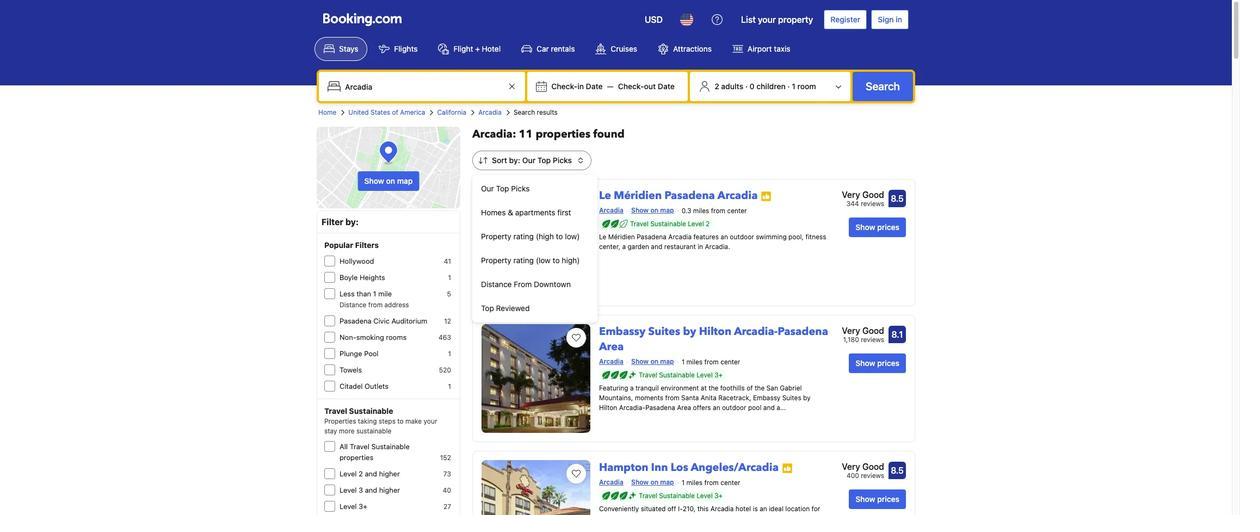 Task type: vqa. For each thing, say whether or not it's contained in the screenshot.


Task type: describe. For each thing, give the bounding box(es) containing it.
0 horizontal spatial of
[[392, 108, 398, 116]]

los
[[671, 460, 688, 475]]

1 up 5
[[448, 274, 451, 282]]

sustainable for very good 400 reviews
[[659, 492, 695, 500]]

3+ for 8.5
[[714, 492, 723, 500]]

le méridien pasadena arcadia image
[[482, 188, 590, 297]]

to for (high
[[556, 232, 563, 241]]

featuring
[[599, 384, 628, 392]]

41
[[444, 257, 451, 266]]

good for le méridien pasadena arcadia
[[862, 190, 884, 200]]

center for arcadia
[[727, 207, 747, 215]]

pasadena up non-
[[340, 317, 371, 325]]

152
[[440, 454, 451, 462]]

foothills
[[720, 384, 745, 392]]

pasadena up 0.3
[[665, 188, 715, 203]]

boyle heights
[[340, 273, 385, 282]]

an inside le méridien pasadena arcadia features an outdoor swimming pool, fitness center, a garden and restaurant in arcadia.
[[721, 233, 728, 241]]

miles for los
[[686, 479, 703, 487]]

property for property rating (high to low)
[[481, 232, 511, 241]]

distance for distance from downtown
[[481, 280, 512, 289]]

this property is part of our preferred partner program. it's committed to providing excellent service and good value. it'll pay us a higher commission if you make a booking. image for hampton inn los angeles/arcadia
[[782, 463, 793, 474]]

plunge pool
[[340, 349, 379, 358]]

by inside featuring a tranquil environment at the foothills of the san gabriel mountains, moments from santa anita racetrack, embassy suites by hilton arcadia-pasadena area offers an outdoor pool and a...
[[803, 394, 811, 402]]

america
[[400, 108, 425, 116]]

property for property rating (low to high)
[[481, 256, 511, 265]]

in inside le méridien pasadena arcadia features an outdoor swimming pool, fitness center, a garden and restaurant in arcadia.
[[698, 243, 703, 251]]

towels
[[340, 366, 362, 374]]

1 miles from center for 8.1
[[682, 358, 740, 366]]

boyle
[[340, 273, 358, 282]]

smoking
[[356, 333, 384, 342]]

civic
[[373, 317, 390, 325]]

area inside embassy suites by hilton arcadia-pasadena area
[[599, 340, 624, 354]]

travel sustainable properties taking steps to make your stay more sustainable
[[324, 406, 437, 435]]

adults
[[721, 82, 743, 91]]

rating for (low
[[513, 256, 534, 265]]

all travel sustainable properties
[[340, 442, 410, 462]]

8.1
[[892, 330, 903, 340]]

top inside button
[[481, 304, 494, 313]]

popular
[[324, 241, 353, 250]]

1 up 520
[[448, 350, 451, 358]]

top reviewed button
[[472, 297, 597, 320]]

by: for filter
[[345, 217, 359, 227]]

children
[[757, 82, 786, 91]]

swimming
[[756, 233, 787, 241]]

featuring a tranquil environment at the foothills of the san gabriel mountains, moments from santa anita racetrack, embassy suites by hilton arcadia-pasadena area offers an outdoor pool and a...
[[599, 384, 811, 412]]

show on map button
[[358, 171, 419, 191]]

hampton
[[599, 460, 648, 475]]

your inside travel sustainable properties taking steps to make your stay more sustainable
[[424, 417, 437, 426]]

an inside featuring a tranquil environment at the foothills of the san gabriel mountains, moments from santa anita racetrack, embassy suites by hilton arcadia-pasadena area offers an outdoor pool and a...
[[713, 404, 720, 412]]

flights link
[[370, 37, 427, 61]]

embassy suites by hilton arcadia-pasadena area link
[[599, 320, 828, 354]]

stay
[[324, 427, 337, 435]]

california link
[[437, 108, 466, 118]]

arcadia up the featuring
[[599, 357, 624, 366]]

level up at
[[697, 371, 713, 379]]

&
[[508, 208, 513, 217]]

search for search results
[[514, 108, 535, 116]]

2 adults · 0 children · 1 room
[[715, 82, 816, 91]]

san
[[766, 384, 778, 392]]

map for very good 1,180 reviews
[[660, 357, 674, 366]]

property rating (low to high) button
[[472, 249, 597, 273]]

level up level 3 and higher
[[340, 470, 357, 478]]

1 horizontal spatial our
[[522, 156, 536, 165]]

by: for sort
[[509, 156, 520, 165]]

found
[[593, 127, 625, 141]]

higher for level 3 and higher
[[379, 486, 400, 495]]

at
[[701, 384, 707, 392]]

level up this
[[697, 492, 713, 500]]

good inside "very good 1,180 reviews"
[[862, 326, 884, 336]]

first
[[557, 208, 571, 217]]

0.3 miles from center
[[682, 207, 747, 215]]

low)
[[565, 232, 580, 241]]

hotel
[[736, 505, 751, 513]]

pool
[[748, 404, 761, 412]]

arcadia:
[[472, 127, 516, 141]]

le for le méridien pasadena arcadia
[[599, 188, 611, 203]]

to inside travel sustainable properties taking steps to make your stay more sustainable
[[397, 417, 404, 426]]

2 · from the left
[[788, 82, 790, 91]]

search button
[[853, 72, 913, 101]]

search results updated. arcadia: 11 properties found. element
[[472, 127, 915, 142]]

of inside featuring a tranquil environment at the foothills of the san gabriel mountains, moments from santa anita racetrack, embassy suites by hilton arcadia-pasadena area offers an outdoor pool and a...
[[747, 384, 753, 392]]

top inside button
[[496, 184, 509, 193]]

1 check- from the left
[[551, 82, 577, 91]]

1 horizontal spatial your
[[758, 15, 776, 24]]

show prices for hampton inn los angeles/arcadia
[[855, 495, 899, 504]]

very for hampton inn los angeles/arcadia
[[842, 462, 860, 472]]

fitness
[[806, 233, 826, 241]]

reviews inside "very good 1,180 reviews"
[[861, 336, 884, 344]]

0 vertical spatial picks
[[553, 156, 572, 165]]

outdoor inside le méridien pasadena arcadia features an outdoor swimming pool, fitness center, a garden and restaurant in arcadia.
[[730, 233, 754, 241]]

rating for (high
[[513, 232, 534, 241]]

show on map for very good 400 reviews
[[631, 478, 674, 486]]

(high
[[536, 232, 554, 241]]

citadel outlets
[[340, 382, 389, 391]]

from for very good 400 reviews
[[704, 479, 719, 487]]

offers inside featuring a tranquil environment at the foothills of the san gabriel mountains, moments from santa anita racetrack, embassy suites by hilton arcadia-pasadena area offers an outdoor pool and a...
[[693, 404, 711, 412]]

reviews for hampton inn los angeles/arcadia
[[861, 472, 884, 480]]

sustainable for very good 1,180 reviews
[[659, 371, 695, 379]]

2 vertical spatial 3+
[[359, 502, 367, 511]]

good for hampton inn los angeles/arcadia
[[862, 462, 884, 472]]

list
[[741, 15, 756, 24]]

hampton inn los angeles/arcadia link
[[599, 456, 779, 475]]

0.3
[[682, 207, 691, 215]]

center for angeles/arcadia
[[721, 479, 740, 487]]

on for very good 400 reviews
[[650, 478, 658, 486]]

top reviewed
[[481, 304, 530, 313]]

pasadena inside embassy suites by hilton arcadia-pasadena area
[[778, 324, 828, 339]]

0 vertical spatial top
[[538, 156, 551, 165]]

an inside conveniently situated off i-210, this arcadia hotel is an ideal location for exploring area attractions and offers comfortable accommodations an
[[760, 505, 767, 513]]

distance from downtown
[[481, 280, 571, 289]]

non-smoking rooms
[[340, 333, 407, 342]]

higher for level 2 and higher
[[379, 470, 400, 478]]

in for sign
[[896, 15, 902, 24]]

check-out date button
[[614, 77, 679, 96]]

distance from downtown button
[[472, 273, 597, 297]]

very good 1,180 reviews
[[842, 326, 884, 344]]

i-
[[678, 505, 683, 513]]

arcadia: 11 properties found
[[472, 127, 625, 141]]

very good 400 reviews
[[842, 462, 884, 480]]

27
[[443, 503, 451, 511]]

show on map for very good 344 reviews
[[631, 206, 674, 214]]

and up level 3 and higher
[[365, 470, 377, 478]]

gabriel
[[780, 384, 802, 392]]

reviewed
[[496, 304, 530, 313]]

hampton inn los angeles/arcadia image
[[482, 460, 590, 515]]

210,
[[683, 505, 696, 513]]

tranquil
[[636, 384, 659, 392]]

make
[[405, 417, 422, 426]]

show on map inside show on map button
[[364, 176, 413, 186]]

travel inside travel sustainable properties taking steps to make your stay more sustainable
[[324, 406, 347, 416]]

travel for very good 344 reviews
[[630, 220, 649, 228]]

sign in link
[[871, 10, 909, 29]]

features
[[693, 233, 719, 241]]

our top picks button
[[472, 177, 597, 201]]

show inside button
[[364, 176, 384, 186]]

this property is part of our preferred partner program. it's committed to providing excellent service and good value. it'll pay us a higher commission if you make a booking. image for le méridien pasadena arcadia
[[761, 191, 772, 202]]

very inside "very good 1,180 reviews"
[[842, 326, 860, 336]]

1 down 520
[[448, 383, 451, 391]]

méridien for le méridien pasadena arcadia
[[614, 188, 662, 203]]

homes & apartments first
[[481, 208, 571, 217]]

embassy suites by hilton arcadia-pasadena area
[[599, 324, 828, 354]]

outlets
[[365, 382, 389, 391]]

2 the from the left
[[755, 384, 765, 392]]

level left '3'
[[340, 486, 357, 495]]

40
[[443, 486, 451, 495]]

show prices button for arcadia
[[849, 218, 906, 237]]

attractions
[[645, 515, 678, 515]]

arcadia inside le méridien pasadena arcadia features an outdoor swimming pool, fitness center, a garden and restaurant in arcadia.
[[668, 233, 692, 241]]

offers inside conveniently situated off i-210, this arcadia hotel is an ideal location for exploring area attractions and offers comfortable accommodations an
[[693, 515, 711, 515]]

rooms
[[386, 333, 407, 342]]

from
[[514, 280, 532, 289]]

and right '3'
[[365, 486, 377, 495]]

1 down the los
[[682, 479, 685, 487]]

airport taxis link
[[723, 37, 800, 61]]

from inside featuring a tranquil environment at the foothills of the san gabriel mountains, moments from santa anita racetrack, embassy suites by hilton arcadia-pasadena area offers an outdoor pool and a...
[[665, 394, 679, 402]]

map for very good 400 reviews
[[660, 478, 674, 486]]

out
[[644, 82, 656, 91]]

results
[[537, 108, 558, 116]]

property
[[778, 15, 813, 24]]

sort by: our top picks
[[492, 156, 572, 165]]

+
[[475, 44, 480, 53]]

2 show prices from the top
[[855, 359, 899, 368]]

show on map for very good 1,180 reviews
[[631, 357, 674, 366]]

400
[[847, 472, 859, 480]]

flight + hotel
[[454, 44, 501, 53]]

cruises link
[[586, 37, 646, 61]]

sort
[[492, 156, 507, 165]]

a inside le méridien pasadena arcadia features an outdoor swimming pool, fitness center, a garden and restaurant in arcadia.
[[622, 243, 626, 251]]



Task type: locate. For each thing, give the bounding box(es) containing it.
good inside very good 344 reviews
[[862, 190, 884, 200]]

reviews
[[861, 200, 884, 208], [861, 336, 884, 344], [861, 472, 884, 480]]

travel for very good 1,180 reviews
[[639, 371, 657, 379]]

scored 8.5 element right very good 400 reviews
[[889, 462, 906, 479]]

arcadia down hampton
[[599, 478, 624, 486]]

0 horizontal spatial by:
[[345, 217, 359, 227]]

arcadia- inside featuring a tranquil environment at the foothills of the san gabriel mountains, moments from santa anita racetrack, embassy suites by hilton arcadia-pasadena area offers an outdoor pool and a...
[[619, 404, 645, 412]]

2 very from the top
[[842, 326, 860, 336]]

an right is
[[760, 505, 767, 513]]

2 8.5 from the top
[[891, 466, 904, 476]]

1 8.5 from the top
[[891, 194, 904, 204]]

in down the features
[[698, 243, 703, 251]]

2 travel sustainable level 3+ from the top
[[639, 492, 723, 500]]

heights
[[360, 273, 385, 282]]

le méridien pasadena arcadia
[[599, 188, 758, 203]]

3 reviews from the top
[[861, 472, 884, 480]]

2
[[715, 82, 719, 91], [706, 220, 710, 228], [359, 470, 363, 478]]

travel right all
[[350, 442, 369, 451]]

2 vertical spatial center
[[721, 479, 740, 487]]

1 vertical spatial very
[[842, 326, 860, 336]]

2 property from the top
[[481, 256, 511, 265]]

less
[[340, 289, 355, 298]]

3 show prices from the top
[[855, 495, 899, 504]]

accommodations
[[752, 515, 804, 515]]

sign
[[878, 15, 894, 24]]

pasadena inside featuring a tranquil environment at the foothills of the san gabriel mountains, moments from santa anita racetrack, embassy suites by hilton arcadia-pasadena area offers an outdoor pool and a...
[[645, 404, 675, 412]]

area inside featuring a tranquil environment at the foothills of the san gabriel mountains, moments from santa anita racetrack, embassy suites by hilton arcadia-pasadena area offers an outdoor pool and a...
[[677, 404, 691, 412]]

1 vertical spatial search
[[514, 108, 535, 116]]

hilton inside embassy suites by hilton arcadia-pasadena area
[[699, 324, 731, 339]]

very good element
[[842, 188, 884, 201], [842, 324, 884, 337], [842, 460, 884, 473]]

travel up situated
[[639, 492, 657, 500]]

arcadia up restaurant
[[668, 233, 692, 241]]

picks up homes & apartments first at the top left of the page
[[511, 184, 530, 193]]

by:
[[509, 156, 520, 165], [345, 217, 359, 227]]

property up distance from downtown
[[481, 256, 511, 265]]

1 offers from the top
[[693, 404, 711, 412]]

0 vertical spatial 1 miles from center
[[682, 358, 740, 366]]

0 horizontal spatial our
[[481, 184, 494, 193]]

1 good from the top
[[862, 190, 884, 200]]

1 horizontal spatial search
[[866, 80, 900, 93]]

rentals
[[551, 44, 575, 53]]

and right garden
[[651, 243, 662, 251]]

2 1 miles from center from the top
[[682, 479, 740, 487]]

méridien inside "le méridien pasadena arcadia" link
[[614, 188, 662, 203]]

taxis
[[774, 44, 790, 53]]

very inside very good 400 reviews
[[842, 462, 860, 472]]

good right 344
[[862, 190, 884, 200]]

1 vertical spatial your
[[424, 417, 437, 426]]

sustainable up taking
[[349, 406, 393, 416]]

0 horizontal spatial date
[[586, 82, 603, 91]]

an down anita
[[713, 404, 720, 412]]

travel inside all travel sustainable properties
[[350, 442, 369, 451]]

le for le méridien pasadena arcadia features an outdoor swimming pool, fitness center, a garden and restaurant in arcadia.
[[599, 233, 606, 241]]

1 vertical spatial to
[[553, 256, 560, 265]]

reviews inside very good 400 reviews
[[861, 472, 884, 480]]

0 vertical spatial arcadia-
[[734, 324, 778, 339]]

map inside button
[[397, 176, 413, 186]]

arcadia link
[[478, 108, 502, 118]]

3+ up conveniently situated off i-210, this arcadia hotel is an ideal location for exploring area attractions and offers comfortable accommodations an at the bottom
[[714, 492, 723, 500]]

1 reviews from the top
[[861, 200, 884, 208]]

suites inside featuring a tranquil environment at the foothills of the san gabriel mountains, moments from santa anita racetrack, embassy suites by hilton arcadia-pasadena area offers an outdoor pool and a...
[[782, 394, 801, 402]]

arcadia-
[[734, 324, 778, 339], [619, 404, 645, 412]]

1 vertical spatial outdoor
[[722, 404, 746, 412]]

an up arcadia.
[[721, 233, 728, 241]]

arcadia inside conveniently situated off i-210, this arcadia hotel is an ideal location for exploring area attractions and offers comfortable accommodations an
[[710, 505, 734, 513]]

reviews for le méridien pasadena arcadia
[[861, 200, 884, 208]]

0 vertical spatial higher
[[379, 470, 400, 478]]

auditorium
[[392, 317, 427, 325]]

0 vertical spatial a
[[622, 243, 626, 251]]

check-in date button
[[547, 77, 607, 96]]

and inside le méridien pasadena arcadia features an outdoor swimming pool, fitness center, a garden and restaurant in arcadia.
[[651, 243, 662, 251]]

pool
[[364, 349, 379, 358]]

1 horizontal spatial the
[[755, 384, 765, 392]]

hampton inn los angeles/arcadia
[[599, 460, 779, 475]]

show prices button
[[849, 218, 906, 237], [849, 354, 906, 373], [849, 490, 906, 509]]

1 vertical spatial embassy
[[753, 394, 780, 402]]

property rating (high to low)
[[481, 232, 580, 241]]

level 3 and higher
[[340, 486, 400, 495]]

2 offers from the top
[[693, 515, 711, 515]]

suites
[[648, 324, 680, 339], [782, 394, 801, 402]]

map for very good 344 reviews
[[660, 206, 674, 214]]

sustainable inside all travel sustainable properties
[[371, 442, 410, 451]]

your right make
[[424, 417, 437, 426]]

by inside embassy suites by hilton arcadia-pasadena area
[[683, 324, 696, 339]]

méridien
[[614, 188, 662, 203], [608, 233, 635, 241]]

travel up garden
[[630, 220, 649, 228]]

2 vertical spatial miles
[[686, 479, 703, 487]]

0 vertical spatial property
[[481, 232, 511, 241]]

search inside button
[[866, 80, 900, 93]]

picks
[[553, 156, 572, 165], [511, 184, 530, 193]]

1 horizontal spatial distance
[[481, 280, 512, 289]]

restaurant
[[664, 243, 696, 251]]

on for very good 344 reviews
[[650, 206, 658, 214]]

outdoor inside featuring a tranquil environment at the foothills of the san gabriel mountains, moments from santa anita racetrack, embassy suites by hilton arcadia-pasadena area offers an outdoor pool and a...
[[722, 404, 746, 412]]

0 vertical spatial miles
[[693, 207, 709, 215]]

main content containing arcadia: 11 properties found
[[472, 127, 919, 515]]

2 higher from the top
[[379, 486, 400, 495]]

from down the mile
[[368, 301, 383, 309]]

3 show prices button from the top
[[849, 490, 906, 509]]

1 vertical spatial higher
[[379, 486, 400, 495]]

higher down level 2 and higher
[[379, 486, 400, 495]]

2 show prices button from the top
[[849, 354, 906, 373]]

1 scored 8.5 element from the top
[[889, 190, 906, 207]]

1 vertical spatial by
[[803, 394, 811, 402]]

0 vertical spatial search
[[866, 80, 900, 93]]

1 left the mile
[[373, 289, 376, 298]]

top left reviewed
[[481, 304, 494, 313]]

main content
[[472, 127, 919, 515]]

0 vertical spatial outdoor
[[730, 233, 754, 241]]

1 miles from center for 8.5
[[682, 479, 740, 487]]

1 vertical spatial property
[[481, 256, 511, 265]]

outdoor down racetrack,
[[722, 404, 746, 412]]

scored 8.5 element
[[889, 190, 906, 207], [889, 462, 906, 479]]

check- right —
[[618, 82, 644, 91]]

environment
[[661, 384, 699, 392]]

angeles/arcadia
[[691, 460, 779, 475]]

1 show prices button from the top
[[849, 218, 906, 237]]

0 horizontal spatial area
[[599, 340, 624, 354]]

outdoor up arcadia.
[[730, 233, 754, 241]]

2 horizontal spatial in
[[896, 15, 902, 24]]

center up foothills
[[721, 358, 740, 366]]

11
[[519, 127, 533, 141]]

location
[[785, 505, 810, 513]]

1 up environment
[[682, 358, 685, 366]]

1 vertical spatial 8.5
[[891, 466, 904, 476]]

0 vertical spatial scored 8.5 element
[[889, 190, 906, 207]]

level 3+
[[340, 502, 367, 511]]

12
[[444, 317, 451, 325]]

this property is part of our preferred partner program. it's committed to providing excellent service and good value. it'll pay us a higher commission if you make a booking. image
[[761, 191, 772, 202], [761, 191, 772, 202], [782, 463, 793, 474]]

very inside very good 344 reviews
[[842, 190, 860, 200]]

distance up top reviewed
[[481, 280, 512, 289]]

embassy inside embassy suites by hilton arcadia-pasadena area
[[599, 324, 646, 339]]

0 vertical spatial your
[[758, 15, 776, 24]]

1 le from the top
[[599, 188, 611, 203]]

8.5 right very good 400 reviews
[[891, 466, 904, 476]]

of right foothills
[[747, 384, 753, 392]]

offers
[[693, 404, 711, 412], [693, 515, 711, 515]]

8.5 for hampton inn los angeles/arcadia
[[891, 466, 904, 476]]

prices for arcadia
[[877, 223, 899, 232]]

3+ up foothills
[[714, 371, 723, 379]]

2 prices from the top
[[877, 359, 899, 368]]

0 horizontal spatial suites
[[648, 324, 680, 339]]

8.5 for le méridien pasadena arcadia
[[891, 194, 904, 204]]

1 horizontal spatial arcadia-
[[734, 324, 778, 339]]

1 prices from the top
[[877, 223, 899, 232]]

picks down arcadia: 11 properties found
[[553, 156, 572, 165]]

this
[[697, 505, 709, 513]]

reviews inside very good 344 reviews
[[861, 200, 884, 208]]

exploring
[[599, 515, 628, 515]]

hotel
[[482, 44, 501, 53]]

booking.com image
[[323, 13, 402, 26]]

citadel
[[340, 382, 363, 391]]

comfortable
[[713, 515, 750, 515]]

of
[[392, 108, 398, 116], [747, 384, 753, 392]]

to right (low
[[553, 256, 560, 265]]

usd
[[645, 15, 663, 24]]

on
[[386, 176, 395, 186], [650, 206, 658, 214], [650, 357, 658, 366], [650, 478, 658, 486]]

homes
[[481, 208, 506, 217]]

plunge
[[340, 349, 362, 358]]

embassy
[[599, 324, 646, 339], [753, 394, 780, 402]]

2 horizontal spatial 2
[[715, 82, 719, 91]]

0 horizontal spatial check-
[[551, 82, 577, 91]]

2 vertical spatial good
[[862, 462, 884, 472]]

1 miles from center down 'hampton inn los angeles/arcadia'
[[682, 479, 740, 487]]

an
[[721, 233, 728, 241], [713, 404, 720, 412], [760, 505, 767, 513]]

1 vertical spatial center
[[721, 358, 740, 366]]

1 vertical spatial suites
[[782, 394, 801, 402]]

car
[[537, 44, 549, 53]]

in
[[896, 15, 902, 24], [577, 82, 584, 91], [698, 243, 703, 251]]

1 property from the top
[[481, 232, 511, 241]]

0 vertical spatial suites
[[648, 324, 680, 339]]

1 horizontal spatial in
[[698, 243, 703, 251]]

center,
[[599, 243, 620, 251]]

1 vertical spatial area
[[677, 404, 691, 412]]

1 horizontal spatial area
[[677, 404, 691, 412]]

date left —
[[586, 82, 603, 91]]

pasadena inside le méridien pasadena arcadia features an outdoor swimming pool, fitness center, a garden and restaurant in arcadia.
[[637, 233, 667, 241]]

from for very good 344 reviews
[[711, 207, 725, 215]]

travel for very good 400 reviews
[[639, 492, 657, 500]]

to left the low)
[[556, 232, 563, 241]]

0 vertical spatial good
[[862, 190, 884, 200]]

2 vertical spatial an
[[760, 505, 767, 513]]

0 horizontal spatial arcadia-
[[619, 404, 645, 412]]

463
[[439, 334, 451, 342]]

2 vertical spatial to
[[397, 417, 404, 426]]

sustainable inside travel sustainable properties taking steps to make your stay more sustainable
[[349, 406, 393, 416]]

suites inside embassy suites by hilton arcadia-pasadena area
[[648, 324, 680, 339]]

in for check-
[[577, 82, 584, 91]]

2 vertical spatial prices
[[877, 495, 899, 504]]

1 horizontal spatial 2
[[706, 220, 710, 228]]

address
[[384, 301, 409, 309]]

2 inside button
[[715, 82, 719, 91]]

méridien inside le méridien pasadena arcadia features an outdoor swimming pool, fitness center, a garden and restaurant in arcadia.
[[608, 233, 635, 241]]

1 vertical spatial arcadia-
[[619, 404, 645, 412]]

sustainable
[[356, 427, 391, 435]]

·
[[745, 82, 748, 91], [788, 82, 790, 91]]

usd button
[[638, 7, 669, 33]]

distance from address
[[340, 301, 409, 309]]

very good element for hampton inn los angeles/arcadia
[[842, 460, 884, 473]]

and left a...
[[763, 404, 775, 412]]

le inside le méridien pasadena arcadia features an outdoor swimming pool, fitness center, a garden and restaurant in arcadia.
[[599, 233, 606, 241]]

2 good from the top
[[862, 326, 884, 336]]

properties down all
[[340, 453, 373, 462]]

distance inside "button"
[[481, 280, 512, 289]]

1 vertical spatial hilton
[[599, 404, 617, 412]]

2 up the features
[[706, 220, 710, 228]]

0 vertical spatial 8.5
[[891, 194, 904, 204]]

1 vertical spatial of
[[747, 384, 753, 392]]

travel sustainable level 3+ for 8.1
[[639, 371, 723, 379]]

1 vertical spatial 1 miles from center
[[682, 479, 740, 487]]

to
[[556, 232, 563, 241], [553, 256, 560, 265], [397, 417, 404, 426]]

pasadena left 1,180
[[778, 324, 828, 339]]

0 horizontal spatial a
[[622, 243, 626, 251]]

check- up results
[[551, 82, 577, 91]]

level down 0.3
[[688, 220, 704, 228]]

property
[[481, 232, 511, 241], [481, 256, 511, 265]]

1 vertical spatial a
[[630, 384, 634, 392]]

2 le from the top
[[599, 233, 606, 241]]

a
[[622, 243, 626, 251], [630, 384, 634, 392]]

on for very good 1,180 reviews
[[650, 357, 658, 366]]

arcadia up comfortable
[[710, 505, 734, 513]]

· left 0
[[745, 82, 748, 91]]

level down level 3 and higher
[[340, 502, 357, 511]]

travel sustainable level 3+ for 8.5
[[639, 492, 723, 500]]

mile
[[378, 289, 392, 298]]

0 vertical spatial distance
[[481, 280, 512, 289]]

1 vertical spatial miles
[[686, 358, 703, 366]]

property rating (low to high)
[[481, 256, 580, 265]]

and down 210,
[[680, 515, 691, 515]]

hilton inside featuring a tranquil environment at the foothills of the san gabriel mountains, moments from santa anita racetrack, embassy suites by hilton arcadia-pasadena area offers an outdoor pool and a...
[[599, 404, 617, 412]]

0 vertical spatial very
[[842, 190, 860, 200]]

méridien for le méridien pasadena arcadia features an outdoor swimming pool, fitness center, a garden and restaurant in arcadia.
[[608, 233, 635, 241]]

search for search
[[866, 80, 900, 93]]

by: right sort
[[509, 156, 520, 165]]

sustainable up environment
[[659, 371, 695, 379]]

show prices for le méridien pasadena arcadia
[[855, 223, 899, 232]]

sustainable down 0.3
[[650, 220, 686, 228]]

8.5 right very good 344 reviews
[[891, 194, 904, 204]]

area
[[599, 340, 624, 354], [677, 404, 691, 412]]

scored 8.5 element for hampton inn los angeles/arcadia
[[889, 462, 906, 479]]

1 the from the left
[[709, 384, 718, 392]]

the right at
[[709, 384, 718, 392]]

1 show prices from the top
[[855, 223, 899, 232]]

prices for angeles/arcadia
[[877, 495, 899, 504]]

on inside show on map button
[[386, 176, 395, 186]]

3 prices from the top
[[877, 495, 899, 504]]

search results
[[514, 108, 558, 116]]

0 vertical spatial in
[[896, 15, 902, 24]]

this property is part of our preferred partner program. it's committed to providing excellent service and good value. it'll pay us a higher commission if you make a booking. image
[[782, 463, 793, 474]]

0 horizontal spatial hilton
[[599, 404, 617, 412]]

list your property
[[741, 15, 813, 24]]

0 horizontal spatial by
[[683, 324, 696, 339]]

3 very good element from the top
[[842, 460, 884, 473]]

0 horizontal spatial an
[[713, 404, 720, 412]]

1 very good element from the top
[[842, 188, 884, 201]]

from for very good 1,180 reviews
[[704, 358, 719, 366]]

area up the featuring
[[599, 340, 624, 354]]

to inside property rating (low to high) button
[[553, 256, 560, 265]]

arcadia up 0.3 miles from center
[[717, 188, 758, 203]]

center up le méridien pasadena arcadia features an outdoor swimming pool, fitness center, a garden and restaurant in arcadia.
[[727, 207, 747, 215]]

1 vertical spatial rating
[[513, 256, 534, 265]]

a inside featuring a tranquil environment at the foothills of the san gabriel mountains, moments from santa anita racetrack, embassy suites by hilton arcadia-pasadena area offers an outdoor pool and a...
[[630, 384, 634, 392]]

1 horizontal spatial ·
[[788, 82, 790, 91]]

garden
[[628, 243, 649, 251]]

check-in date — check-out date
[[551, 82, 675, 91]]

méridien up travel sustainable level 2 at right
[[614, 188, 662, 203]]

rating
[[513, 232, 534, 241], [513, 256, 534, 265]]

le méridien pasadena arcadia link
[[599, 184, 758, 203]]

1 horizontal spatial properties
[[536, 127, 590, 141]]

1 travel sustainable level 3+ from the top
[[639, 371, 723, 379]]

united
[[348, 108, 369, 116]]

0 horizontal spatial embassy
[[599, 324, 646, 339]]

level
[[688, 220, 704, 228], [697, 371, 713, 379], [340, 470, 357, 478], [340, 486, 357, 495], [697, 492, 713, 500], [340, 502, 357, 511]]

1 horizontal spatial by:
[[509, 156, 520, 165]]

your right list
[[758, 15, 776, 24]]

our up homes
[[481, 184, 494, 193]]

2 very good element from the top
[[842, 324, 884, 337]]

1 vertical spatial distance
[[340, 301, 366, 309]]

map
[[397, 176, 413, 186], [660, 206, 674, 214], [660, 357, 674, 366], [660, 478, 674, 486]]

pool,
[[788, 233, 804, 241]]

of right states
[[392, 108, 398, 116]]

property down homes
[[481, 232, 511, 241]]

from
[[711, 207, 725, 215], [368, 301, 383, 309], [704, 358, 719, 366], [665, 394, 679, 402], [704, 479, 719, 487]]

top down arcadia: 11 properties found
[[538, 156, 551, 165]]

scored 8.5 element for le méridien pasadena arcadia
[[889, 190, 906, 207]]

very good element for le méridien pasadena arcadia
[[842, 188, 884, 201]]

to inside property rating (high to low) button
[[556, 232, 563, 241]]

from up the features
[[711, 207, 725, 215]]

show prices down very good 400 reviews
[[855, 495, 899, 504]]

0 horizontal spatial ·
[[745, 82, 748, 91]]

from down 'hampton inn los angeles/arcadia'
[[704, 479, 719, 487]]

2 vertical spatial 2
[[359, 470, 363, 478]]

show prices button down very good 344 reviews
[[849, 218, 906, 237]]

outdoor
[[730, 233, 754, 241], [722, 404, 746, 412]]

properties inside main content
[[536, 127, 590, 141]]

our
[[522, 156, 536, 165], [481, 184, 494, 193]]

0 vertical spatial offers
[[693, 404, 711, 412]]

prices down very good 400 reviews
[[877, 495, 899, 504]]

higher up level 3 and higher
[[379, 470, 400, 478]]

1 vertical spatial show prices button
[[849, 354, 906, 373]]

3 good from the top
[[862, 462, 884, 472]]

2 adults · 0 children · 1 room button
[[694, 76, 846, 97]]

3 very from the top
[[842, 462, 860, 472]]

1 higher from the top
[[379, 470, 400, 478]]

1 date from the left
[[586, 82, 603, 91]]

0 vertical spatial of
[[392, 108, 398, 116]]

2 reviews from the top
[[861, 336, 884, 344]]

2 vertical spatial in
[[698, 243, 703, 251]]

1 inside button
[[792, 82, 795, 91]]

offers down this
[[693, 515, 711, 515]]

and inside conveniently situated off i-210, this arcadia hotel is an ideal location for exploring area attractions and offers comfortable accommodations an
[[680, 515, 691, 515]]

travel up "tranquil"
[[639, 371, 657, 379]]

2 vertical spatial reviews
[[861, 472, 884, 480]]

prices down very good 344 reviews
[[877, 223, 899, 232]]

travel up properties
[[324, 406, 347, 416]]

0 horizontal spatial in
[[577, 82, 584, 91]]

pasadena down moments in the right of the page
[[645, 404, 675, 412]]

1 horizontal spatial by
[[803, 394, 811, 402]]

1 vertical spatial our
[[481, 184, 494, 193]]

3+ for 8.1
[[714, 371, 723, 379]]

2 rating from the top
[[513, 256, 534, 265]]

2 up '3'
[[359, 470, 363, 478]]

for
[[812, 505, 820, 513]]

and inside featuring a tranquil environment at the foothills of the san gabriel mountains, moments from santa anita racetrack, embassy suites by hilton arcadia-pasadena area offers an outdoor pool and a...
[[763, 404, 775, 412]]

0 vertical spatial show prices
[[855, 223, 899, 232]]

date right out
[[658, 82, 675, 91]]

0 vertical spatial le
[[599, 188, 611, 203]]

0 horizontal spatial properties
[[340, 453, 373, 462]]

1 rating from the top
[[513, 232, 534, 241]]

1 horizontal spatial an
[[721, 233, 728, 241]]

united states of america
[[348, 108, 425, 116]]

show prices down very good 344 reviews
[[855, 223, 899, 232]]

embassy inside featuring a tranquil environment at the foothills of the san gabriel mountains, moments from santa anita racetrack, embassy suites by hilton arcadia-pasadena area offers an outdoor pool and a...
[[753, 394, 780, 402]]

california
[[437, 108, 466, 116]]

arcadia up center,
[[599, 206, 624, 214]]

distance down less
[[340, 301, 366, 309]]

2 horizontal spatial an
[[760, 505, 767, 513]]

Where are you going? field
[[341, 77, 506, 96]]

1 horizontal spatial of
[[747, 384, 753, 392]]

show prices button down "very good 1,180 reviews"
[[849, 354, 906, 373]]

0 vertical spatial reviews
[[861, 200, 884, 208]]

show prices button for angeles/arcadia
[[849, 490, 906, 509]]

1 1 miles from center from the top
[[682, 358, 740, 366]]

2 date from the left
[[658, 82, 675, 91]]

sustainable for very good 344 reviews
[[650, 220, 686, 228]]

0 horizontal spatial 2
[[359, 470, 363, 478]]

search
[[866, 80, 900, 93], [514, 108, 535, 116]]

rating left the (high
[[513, 232, 534, 241]]

scored 8.1 element
[[889, 326, 906, 343]]

to for (low
[[553, 256, 560, 265]]

arcadia- inside embassy suites by hilton arcadia-pasadena area
[[734, 324, 778, 339]]

1 · from the left
[[745, 82, 748, 91]]

1 vertical spatial by:
[[345, 217, 359, 227]]

2 scored 8.5 element from the top
[[889, 462, 906, 479]]

1 vertical spatial top
[[496, 184, 509, 193]]

sustainable down sustainable
[[371, 442, 410, 451]]

0 vertical spatial very good element
[[842, 188, 884, 201]]

to left make
[[397, 417, 404, 426]]

miles for pasadena
[[693, 207, 709, 215]]

by: right filter
[[345, 217, 359, 227]]

0 horizontal spatial top
[[481, 304, 494, 313]]

a right center,
[[622, 243, 626, 251]]

0 vertical spatial 2
[[715, 82, 719, 91]]

travel sustainable level 3+ up environment
[[639, 371, 723, 379]]

2 check- from the left
[[618, 82, 644, 91]]

1 horizontal spatial suites
[[782, 394, 801, 402]]

reviews right 400
[[861, 472, 884, 480]]

good inside very good 400 reviews
[[862, 462, 884, 472]]

embassy suites by hilton arcadia-pasadena area image
[[482, 324, 590, 433]]

1 very from the top
[[842, 190, 860, 200]]

1 vertical spatial picks
[[511, 184, 530, 193]]

our inside button
[[481, 184, 494, 193]]

1 left room at the right top of page
[[792, 82, 795, 91]]

inn
[[651, 460, 668, 475]]

picks inside button
[[511, 184, 530, 193]]

properties inside all travel sustainable properties
[[340, 453, 373, 462]]

top up &
[[496, 184, 509, 193]]

distance for distance from address
[[340, 301, 366, 309]]

very for le méridien pasadena arcadia
[[842, 190, 860, 200]]

scored 8.5 element right very good 344 reviews
[[889, 190, 906, 207]]

0 horizontal spatial your
[[424, 417, 437, 426]]

airport taxis
[[748, 44, 790, 53]]

arcadia up "arcadia:"
[[478, 108, 502, 116]]

1 vertical spatial 2
[[706, 220, 710, 228]]

1 vertical spatial properties
[[340, 453, 373, 462]]

miles up at
[[686, 358, 703, 366]]

0 vertical spatial area
[[599, 340, 624, 354]]

the left san at the bottom of page
[[755, 384, 765, 392]]



